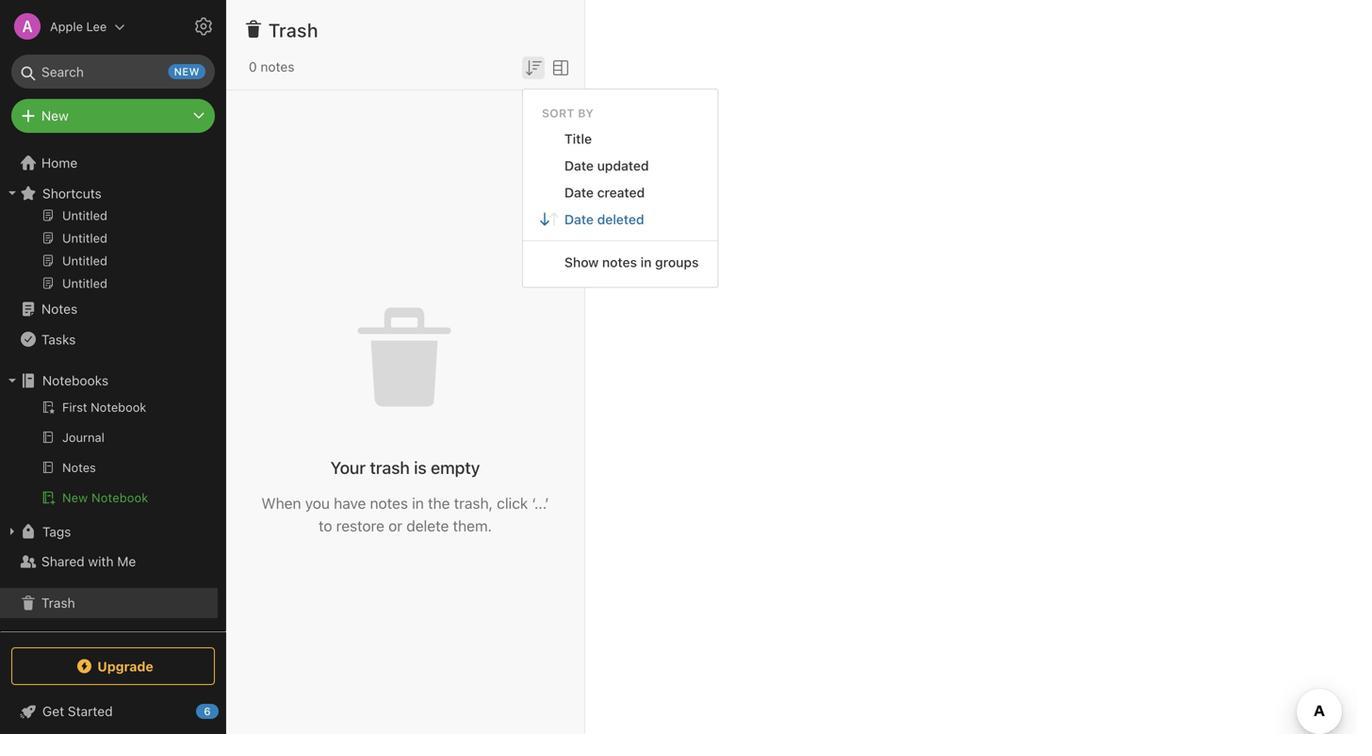 Task type: locate. For each thing, give the bounding box(es) containing it.
trash up 0 notes
[[269, 19, 319, 41]]

date updated
[[565, 158, 649, 173]]

1 vertical spatial notes
[[603, 254, 637, 270]]

tasks
[[41, 332, 76, 347]]

trash,
[[454, 495, 493, 512]]

new up tags
[[62, 491, 88, 505]]

1 vertical spatial date
[[565, 185, 594, 200]]

notes up or
[[370, 495, 408, 512]]

new
[[41, 108, 69, 124], [62, 491, 88, 505]]

the
[[428, 495, 450, 512]]

is
[[414, 458, 427, 478]]

1 vertical spatial in
[[412, 495, 424, 512]]

notes inside show notes in groups link
[[603, 254, 637, 270]]

notes
[[65, 165, 99, 179], [41, 301, 78, 317]]

date up date deleted
[[565, 185, 594, 200]]

show notes in groups
[[565, 254, 699, 270]]

in left groups
[[641, 254, 652, 270]]

new inside "popup button"
[[41, 108, 69, 124]]

in
[[641, 254, 652, 270], [412, 495, 424, 512]]

0 notes
[[249, 59, 295, 74]]

3 date from the top
[[565, 211, 594, 227]]

date down date created
[[565, 211, 594, 227]]

notes
[[261, 59, 295, 74], [603, 254, 637, 270], [370, 495, 408, 512]]

empty
[[431, 458, 480, 478]]

in inside when you have notes in the trash, click '...' to restore or delete them.
[[412, 495, 424, 512]]

tasks button
[[0, 324, 218, 355]]

note window - empty element
[[586, 0, 1358, 735]]

by
[[578, 106, 594, 120]]

date for date deleted
[[565, 211, 594, 227]]

date deleted
[[565, 211, 645, 227]]

expand notebooks image
[[5, 373, 20, 388]]

tree
[[0, 19, 226, 631]]

View options field
[[545, 55, 572, 79]]

6
[[204, 706, 211, 718]]

1 date from the top
[[565, 158, 594, 173]]

1 horizontal spatial notes
[[370, 495, 408, 512]]

shared with me link
[[0, 547, 218, 577]]

0 vertical spatial in
[[641, 254, 652, 270]]

date down "title"
[[565, 158, 594, 173]]

notes right show
[[603, 254, 637, 270]]

when
[[262, 495, 301, 512]]

sort by
[[542, 106, 594, 120]]

notes up tasks
[[41, 301, 78, 317]]

0 vertical spatial date
[[565, 158, 594, 173]]

started
[[68, 704, 113, 719]]

new up home
[[41, 108, 69, 124]]

1 vertical spatial new
[[62, 491, 88, 505]]

1 vertical spatial notes
[[41, 301, 78, 317]]

trash
[[269, 19, 319, 41], [41, 595, 75, 611]]

2 date from the top
[[565, 185, 594, 200]]

1 horizontal spatial trash
[[269, 19, 319, 41]]

title
[[565, 131, 592, 146]]

notes right '0'
[[261, 59, 295, 74]]

0 horizontal spatial notes
[[261, 59, 295, 74]]

new notebook
[[62, 491, 148, 505]]

get
[[42, 704, 64, 719]]

trash link
[[0, 588, 218, 619]]

click to collapse image
[[219, 700, 233, 722]]

0 vertical spatial trash
[[269, 19, 319, 41]]

new
[[174, 66, 200, 78]]

1 vertical spatial trash
[[41, 595, 75, 611]]

Sort options field
[[522, 55, 545, 79]]

0 vertical spatial notes
[[261, 59, 295, 74]]

trash inside tree
[[41, 595, 75, 611]]

'...'
[[532, 495, 549, 512]]

trash inside "note list" element
[[269, 19, 319, 41]]

deleted
[[597, 211, 645, 227]]

dropdown list menu
[[523, 125, 718, 276]]

when you have notes in the trash, click '...' to restore or delete them.
[[262, 495, 549, 535]]

1 horizontal spatial in
[[641, 254, 652, 270]]

date
[[565, 158, 594, 173], [565, 185, 594, 200], [565, 211, 594, 227]]

date created
[[565, 185, 645, 200]]

notes link
[[0, 294, 218, 324]]

new notebook group
[[0, 396, 218, 517]]

2 vertical spatial notes
[[370, 495, 408, 512]]

note list element
[[226, 0, 586, 735]]

0
[[249, 59, 257, 74]]

apple lee
[[50, 19, 107, 33]]

settings image
[[192, 15, 215, 38]]

show
[[565, 254, 599, 270]]

trash down the shared
[[41, 595, 75, 611]]

notes for show
[[603, 254, 637, 270]]

to
[[319, 517, 332, 535]]

notes up "shortcuts"
[[65, 165, 99, 179]]

notes inside notes 'link'
[[41, 301, 78, 317]]

upgrade button
[[11, 648, 215, 686]]

2 horizontal spatial notes
[[603, 254, 637, 270]]

in left the
[[412, 495, 424, 512]]

0 vertical spatial new
[[41, 108, 69, 124]]

groups
[[655, 254, 699, 270]]

date created link
[[523, 179, 718, 206]]

shortcuts
[[42, 186, 102, 201]]

2 vertical spatial date
[[565, 211, 594, 227]]

0 horizontal spatial trash
[[41, 595, 75, 611]]

new inside button
[[62, 491, 88, 505]]

new button
[[11, 99, 215, 133]]

0 vertical spatial notes
[[65, 165, 99, 179]]

0 horizontal spatial in
[[412, 495, 424, 512]]

click
[[497, 495, 528, 512]]

delete
[[407, 517, 449, 535]]

recent notes group
[[0, 49, 218, 302]]

notes inside 'recent notes' group
[[65, 165, 99, 179]]

or
[[389, 517, 403, 535]]

shortcuts button
[[0, 178, 218, 208]]



Task type: describe. For each thing, give the bounding box(es) containing it.
tags button
[[0, 517, 218, 547]]

notes for 0
[[261, 59, 295, 74]]

notes inside when you have notes in the trash, click '...' to restore or delete them.
[[370, 495, 408, 512]]

shared with me
[[41, 554, 136, 570]]

your trash is empty
[[331, 458, 480, 478]]

show notes in groups link
[[523, 249, 718, 276]]

new search field
[[25, 55, 206, 89]]

notebooks link
[[0, 366, 218, 396]]

in inside dropdown list menu
[[641, 254, 652, 270]]

date for date created
[[565, 185, 594, 200]]

you
[[305, 495, 330, 512]]

recent
[[22, 165, 62, 179]]

upgrade
[[97, 659, 153, 674]]

expand tags image
[[5, 524, 20, 539]]

tags
[[42, 524, 71, 540]]

have
[[334, 495, 366, 512]]

sort
[[542, 106, 575, 120]]

trash
[[370, 458, 410, 478]]

tree containing home
[[0, 19, 226, 631]]

new for new
[[41, 108, 69, 124]]

notebook
[[92, 491, 148, 505]]

with
[[88, 554, 114, 570]]

updated
[[597, 158, 649, 173]]

created
[[597, 185, 645, 200]]

your
[[331, 458, 366, 478]]

apple
[[50, 19, 83, 33]]

shared
[[41, 554, 85, 570]]

Search text field
[[25, 55, 202, 89]]

date deleted link
[[523, 206, 718, 233]]

date updated link
[[523, 152, 718, 179]]

Account field
[[0, 8, 126, 45]]

date for date updated
[[565, 158, 594, 173]]

title link
[[523, 125, 718, 152]]

lee
[[86, 19, 107, 33]]

restore
[[336, 517, 385, 535]]

them.
[[453, 517, 492, 535]]

Help and Learning task checklist field
[[0, 697, 226, 727]]

home
[[41, 155, 78, 171]]

recent notes
[[22, 165, 99, 179]]

me
[[117, 554, 136, 570]]

get started
[[42, 704, 113, 719]]

notebooks
[[42, 373, 109, 388]]

new for new notebook
[[62, 491, 88, 505]]

home link
[[0, 148, 226, 178]]

new notebook button
[[0, 487, 218, 509]]



Task type: vqa. For each thing, say whether or not it's contained in the screenshot.
Choose default view option for Spreadsheets field at bottom
no



